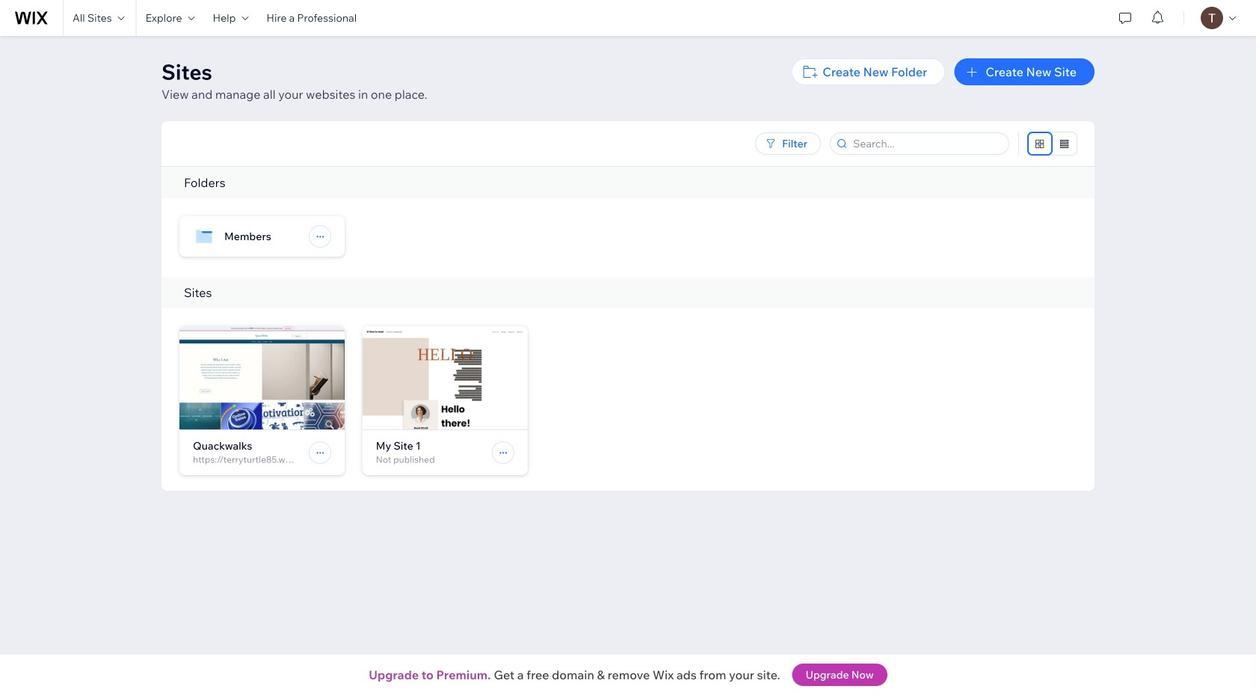 Task type: locate. For each thing, give the bounding box(es) containing it.
my site 1 image
[[363, 326, 528, 429]]

Search... field
[[849, 133, 1005, 154]]

list
[[180, 216, 1095, 277], [180, 326, 1095, 491]]

1 vertical spatial list
[[180, 326, 1095, 491]]

0 vertical spatial list
[[180, 216, 1095, 277]]



Task type: vqa. For each thing, say whether or not it's contained in the screenshot.
Behavior
no



Task type: describe. For each thing, give the bounding box(es) containing it.
quackwalks image
[[180, 326, 345, 429]]

1 list from the top
[[180, 216, 1095, 277]]

2 list from the top
[[180, 326, 1095, 491]]



